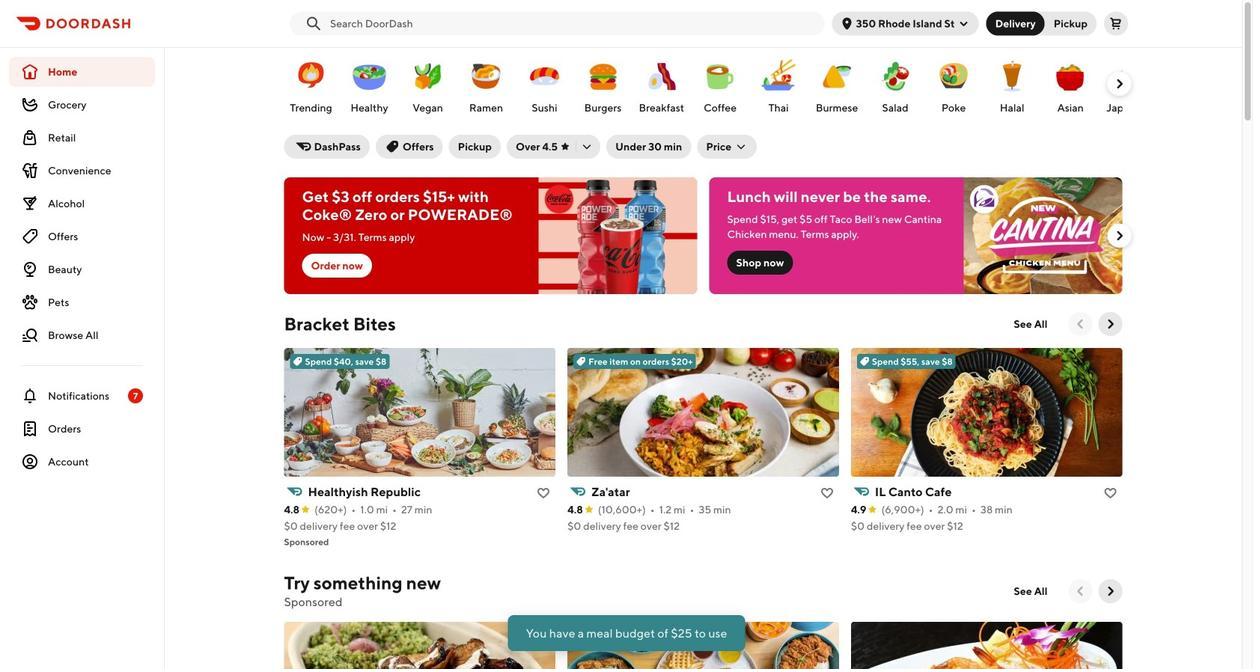 Task type: vqa. For each thing, say whether or not it's contained in the screenshot.
the bottom Next button of carousel image
yes



Task type: describe. For each thing, give the bounding box(es) containing it.
0 vertical spatial next button of carousel image
[[1112, 228, 1127, 243]]

next button of carousel image for previous button of carousel icon
[[1103, 584, 1118, 599]]

previous button of carousel image
[[1073, 584, 1088, 599]]

next button of carousel image
[[1112, 76, 1127, 91]]

next button of carousel image for previous button of carousel image
[[1103, 317, 1118, 332]]



Task type: locate. For each thing, give the bounding box(es) containing it.
Store search: begin typing to search for stores available on DoorDash text field
[[330, 16, 816, 31]]

2 vertical spatial next button of carousel image
[[1103, 584, 1118, 599]]

next button of carousel image
[[1112, 228, 1127, 243], [1103, 317, 1118, 332], [1103, 584, 1118, 599]]

toggle order method (delivery or pickup) option group
[[986, 12, 1097, 36]]

None button
[[986, 12, 1045, 36], [1036, 12, 1097, 36], [986, 12, 1045, 36], [1036, 12, 1097, 36]]

1 vertical spatial next button of carousel image
[[1103, 317, 1118, 332]]

previous button of carousel image
[[1073, 317, 1088, 332]]

0 items, open order cart image
[[1110, 18, 1122, 30]]



